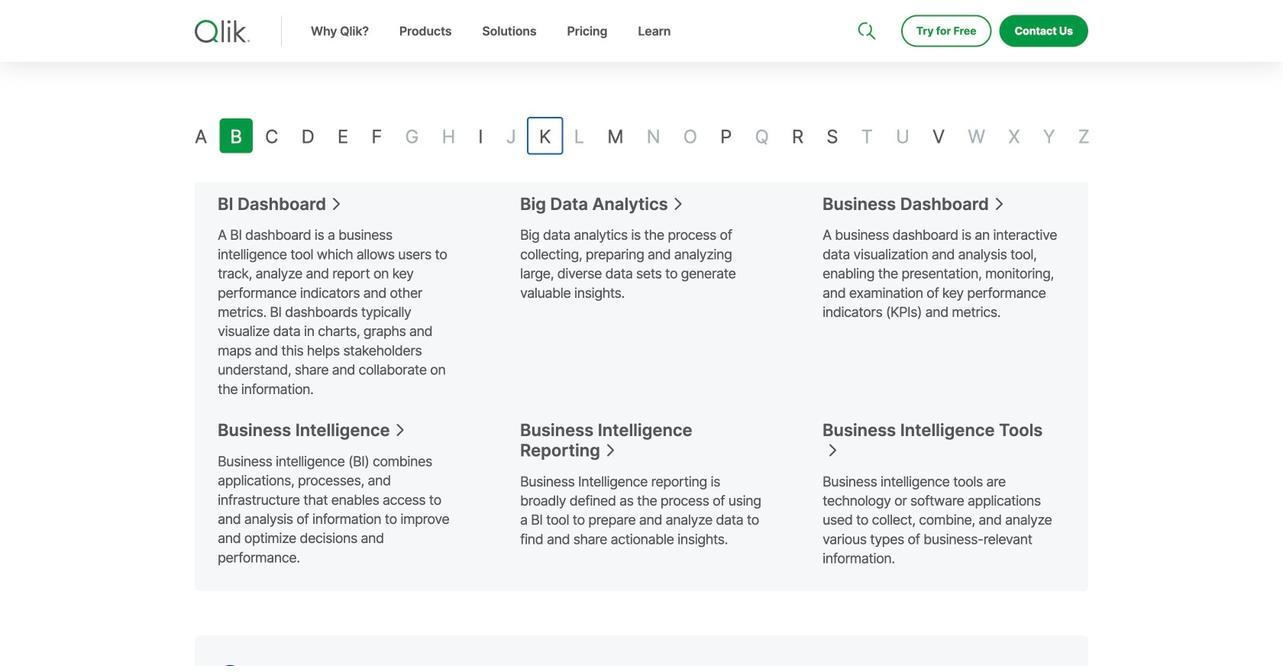 Task type: describe. For each thing, give the bounding box(es) containing it.
login image
[[1040, 0, 1052, 12]]

support image
[[859, 0, 871, 12]]



Task type: locate. For each thing, give the bounding box(es) containing it.
qlik image
[[195, 20, 250, 43]]



Task type: vqa. For each thing, say whether or not it's contained in the screenshot.
Login image
yes



